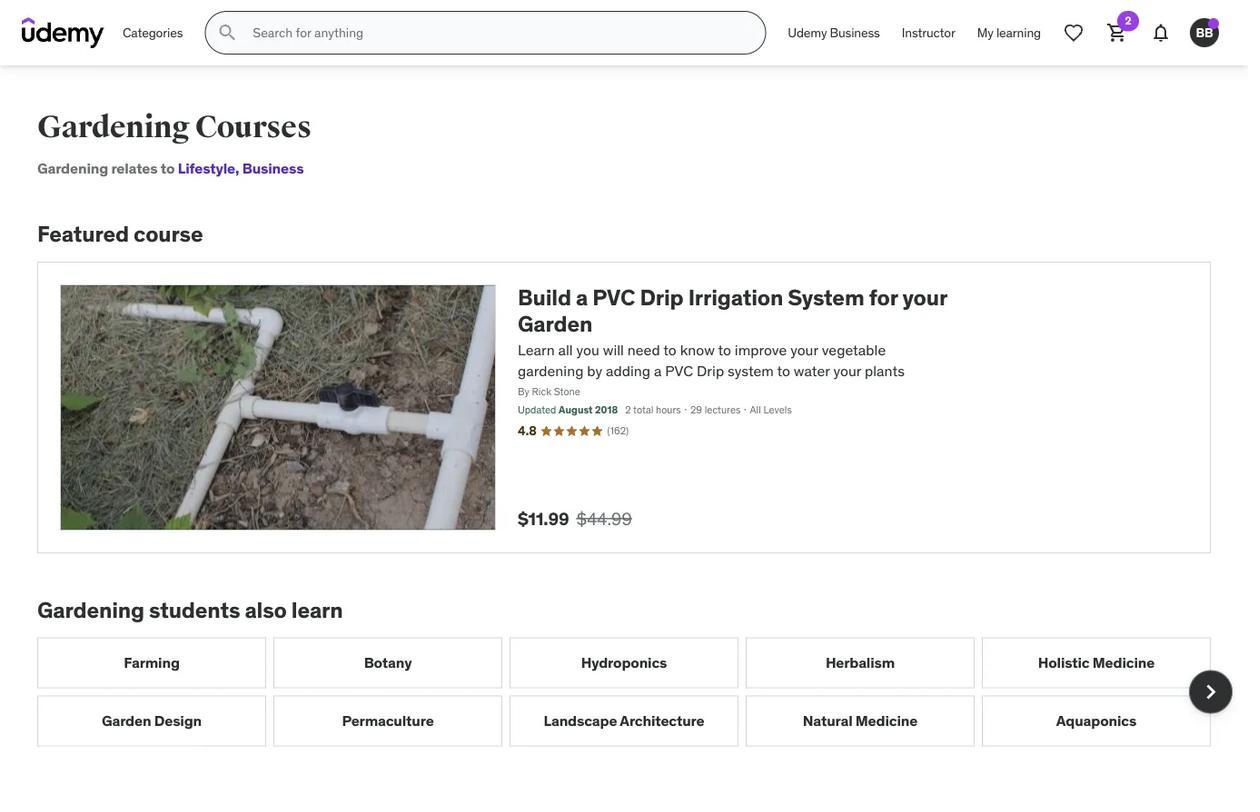 Task type: describe. For each thing, give the bounding box(es) containing it.
0 vertical spatial your
[[903, 284, 947, 311]]

aquaponics link
[[982, 696, 1211, 747]]

medicine for natural medicine
[[856, 712, 918, 730]]

you have alerts image
[[1209, 18, 1220, 29]]

udemy business link
[[777, 11, 891, 55]]

my learning link
[[967, 11, 1052, 55]]

hydroponics
[[581, 653, 667, 672]]

by
[[587, 361, 603, 380]]

botany
[[364, 653, 412, 672]]

also
[[245, 596, 287, 623]]

1 horizontal spatial pvc
[[665, 361, 694, 380]]

$11.99
[[518, 507, 569, 529]]

all levels
[[750, 403, 792, 416]]

lectures
[[705, 403, 741, 416]]

system
[[788, 284, 865, 311]]

gardening courses
[[37, 108, 311, 146]]

learning
[[997, 24, 1041, 41]]

to right need on the top of the page
[[664, 341, 677, 359]]

system
[[728, 361, 774, 380]]

lifestyle
[[178, 159, 235, 178]]

farming
[[124, 653, 180, 672]]

bb link
[[1183, 11, 1227, 55]]

garden inside "carousel" element
[[102, 712, 151, 730]]

categories
[[123, 24, 183, 41]]

will
[[603, 341, 624, 359]]

udemy
[[788, 24, 827, 41]]

1 vertical spatial business
[[242, 159, 304, 178]]

architecture
[[620, 712, 705, 730]]

vegetable
[[822, 341, 886, 359]]

notifications image
[[1150, 22, 1172, 44]]

medicine for holistic medicine
[[1093, 653, 1155, 672]]

plants
[[865, 361, 905, 380]]

instructor link
[[891, 11, 967, 55]]

herbalism
[[826, 653, 895, 672]]

adding
[[606, 361, 651, 380]]

lifestyle link
[[178, 159, 235, 178]]

herbalism link
[[746, 638, 975, 689]]

stone
[[554, 385, 580, 398]]

udemy image
[[22, 17, 105, 48]]

gardening
[[518, 361, 584, 380]]

shopping cart with 2 items image
[[1107, 22, 1129, 44]]

updated august 2018
[[518, 403, 618, 416]]

$11.99 $44.99
[[518, 507, 632, 529]]

total
[[633, 403, 654, 416]]

holistic medicine link
[[982, 638, 1211, 689]]

august
[[559, 403, 593, 416]]

carousel element
[[37, 638, 1233, 747]]

natural medicine link
[[746, 696, 975, 747]]

2 total hours
[[625, 403, 681, 416]]

by
[[518, 385, 530, 398]]

levels
[[764, 403, 792, 416]]

0 vertical spatial pvc
[[593, 284, 636, 311]]

2018
[[595, 403, 618, 416]]

garden design
[[102, 712, 202, 730]]

improve
[[735, 341, 787, 359]]

bb
[[1196, 24, 1214, 41]]

0 horizontal spatial your
[[791, 341, 819, 359]]

next image
[[1197, 678, 1226, 707]]

categories button
[[112, 11, 194, 55]]

udemy business
[[788, 24, 880, 41]]

gardening for gardening courses
[[37, 108, 190, 146]]

1 horizontal spatial your
[[834, 361, 862, 380]]



Task type: vqa. For each thing, say whether or not it's contained in the screenshot.
xsmall icon corresponding to Apple
no



Task type: locate. For each thing, give the bounding box(es) containing it.
my learning
[[978, 24, 1041, 41]]

garden left design
[[102, 712, 151, 730]]

2 left "notifications" icon
[[1125, 14, 1132, 28]]

0 horizontal spatial a
[[576, 284, 588, 311]]

business link
[[235, 159, 304, 178]]

permaculture link
[[274, 696, 503, 747]]

natural medicine
[[803, 712, 918, 730]]

1 vertical spatial your
[[791, 341, 819, 359]]

featured course
[[37, 220, 203, 247]]

0 vertical spatial business
[[830, 24, 880, 41]]

1 horizontal spatial drip
[[697, 361, 724, 380]]

all
[[558, 341, 573, 359]]

learn
[[518, 341, 555, 359]]

1 horizontal spatial garden
[[518, 310, 593, 337]]

permaculture
[[342, 712, 434, 730]]

0 horizontal spatial medicine
[[856, 712, 918, 730]]

hours
[[656, 403, 681, 416]]

gardening
[[37, 108, 190, 146], [37, 159, 108, 178], [37, 596, 144, 623]]

pvc up will
[[593, 284, 636, 311]]

medicine right natural
[[856, 712, 918, 730]]

business
[[830, 24, 880, 41], [242, 159, 304, 178]]

build
[[518, 284, 571, 311]]

learn
[[292, 596, 343, 623]]

29 lectures
[[691, 403, 741, 416]]

updated
[[518, 403, 557, 416]]

farming link
[[37, 638, 266, 689]]

gardening for gardening relates to lifestyle business
[[37, 159, 108, 178]]

garden
[[518, 310, 593, 337], [102, 712, 151, 730]]

2 link
[[1096, 11, 1140, 55]]

wishlist image
[[1063, 22, 1085, 44]]

a right build
[[576, 284, 588, 311]]

aquaponics
[[1057, 712, 1137, 730]]

gardening relates to lifestyle business
[[37, 159, 304, 178]]

garden inside the build a pvc drip irrigation system for your garden learn all you will need to know to improve your vegetable gardening by adding a pvc drip system to water your plants by rick stone
[[518, 310, 593, 337]]

1 horizontal spatial medicine
[[1093, 653, 1155, 672]]

2 horizontal spatial your
[[903, 284, 947, 311]]

2 for 2 total hours
[[625, 403, 631, 416]]

2 left total
[[625, 403, 631, 416]]

medicine right holistic
[[1093, 653, 1155, 672]]

0 horizontal spatial drip
[[640, 284, 684, 311]]

2 vertical spatial your
[[834, 361, 862, 380]]

hydroponics link
[[510, 638, 739, 689]]

for
[[869, 284, 898, 311]]

0 horizontal spatial business
[[242, 159, 304, 178]]

a
[[576, 284, 588, 311], [654, 361, 662, 380]]

0 vertical spatial gardening
[[37, 108, 190, 146]]

(162)
[[608, 424, 629, 437]]

1 gardening from the top
[[37, 108, 190, 146]]

to left the water
[[777, 361, 791, 380]]

instructor
[[902, 24, 956, 41]]

course
[[134, 220, 203, 247]]

gardening up farming on the bottom left of the page
[[37, 596, 144, 623]]

0 horizontal spatial garden
[[102, 712, 151, 730]]

your up the water
[[791, 341, 819, 359]]

drip down the know
[[697, 361, 724, 380]]

medicine
[[1093, 653, 1155, 672], [856, 712, 918, 730]]

rick
[[532, 385, 552, 398]]

water
[[794, 361, 830, 380]]

2 vertical spatial gardening
[[37, 596, 144, 623]]

medicine inside "link"
[[856, 712, 918, 730]]

know
[[680, 341, 715, 359]]

1 horizontal spatial 2
[[1125, 14, 1132, 28]]

your
[[903, 284, 947, 311], [791, 341, 819, 359], [834, 361, 862, 380]]

build a pvc drip irrigation system for your garden learn all you will need to know to improve your vegetable gardening by adding a pvc drip system to water your plants by rick stone
[[518, 284, 947, 398]]

to
[[161, 159, 175, 178], [664, 341, 677, 359], [718, 341, 732, 359], [777, 361, 791, 380]]

drip up need on the top of the page
[[640, 284, 684, 311]]

business down 'courses' on the top of page
[[242, 159, 304, 178]]

1 vertical spatial gardening
[[37, 159, 108, 178]]

0 horizontal spatial 2
[[625, 403, 631, 416]]

1 vertical spatial garden
[[102, 712, 151, 730]]

2 gardening from the top
[[37, 159, 108, 178]]

you
[[577, 341, 600, 359]]

gardening for gardening students also learn
[[37, 596, 144, 623]]

0 vertical spatial a
[[576, 284, 588, 311]]

your right for
[[903, 284, 947, 311]]

3 gardening from the top
[[37, 596, 144, 623]]

your down the vegetable
[[834, 361, 862, 380]]

1 horizontal spatial a
[[654, 361, 662, 380]]

landscape
[[544, 712, 617, 730]]

design
[[154, 712, 202, 730]]

a down need on the top of the page
[[654, 361, 662, 380]]

1 vertical spatial a
[[654, 361, 662, 380]]

2 for 2
[[1125, 14, 1132, 28]]

need
[[628, 341, 660, 359]]

to right the 'relates'
[[161, 159, 175, 178]]

garden design link
[[37, 696, 266, 747]]

pvc down the know
[[665, 361, 694, 380]]

relates
[[111, 159, 158, 178]]

landscape architecture link
[[510, 696, 739, 747]]

0 vertical spatial medicine
[[1093, 653, 1155, 672]]

submit search image
[[217, 22, 238, 44]]

holistic medicine
[[1039, 653, 1155, 672]]

courses
[[195, 108, 311, 146]]

1 vertical spatial 2
[[625, 403, 631, 416]]

holistic
[[1039, 653, 1090, 672]]

$44.99
[[577, 507, 632, 529]]

all
[[750, 403, 761, 416]]

0 horizontal spatial pvc
[[593, 284, 636, 311]]

1 horizontal spatial business
[[830, 24, 880, 41]]

landscape architecture
[[544, 712, 705, 730]]

garden up all
[[518, 310, 593, 337]]

pvc
[[593, 284, 636, 311], [665, 361, 694, 380]]

0 vertical spatial 2
[[1125, 14, 1132, 28]]

1 vertical spatial drip
[[697, 361, 724, 380]]

featured
[[37, 220, 129, 247]]

Search for anything text field
[[249, 17, 744, 48]]

0 vertical spatial drip
[[640, 284, 684, 311]]

botany link
[[274, 638, 503, 689]]

to right the know
[[718, 341, 732, 359]]

irrigation
[[689, 284, 784, 311]]

gardening students also learn
[[37, 596, 343, 623]]

4.8
[[518, 423, 537, 439]]

students
[[149, 596, 240, 623]]

gardening up the 'relates'
[[37, 108, 190, 146]]

29
[[691, 403, 703, 416]]

drip
[[640, 284, 684, 311], [697, 361, 724, 380]]

gardening left the 'relates'
[[37, 159, 108, 178]]

0 vertical spatial garden
[[518, 310, 593, 337]]

1 vertical spatial medicine
[[856, 712, 918, 730]]

my
[[978, 24, 994, 41]]

natural
[[803, 712, 853, 730]]

1 vertical spatial pvc
[[665, 361, 694, 380]]

business right udemy at the right of the page
[[830, 24, 880, 41]]



